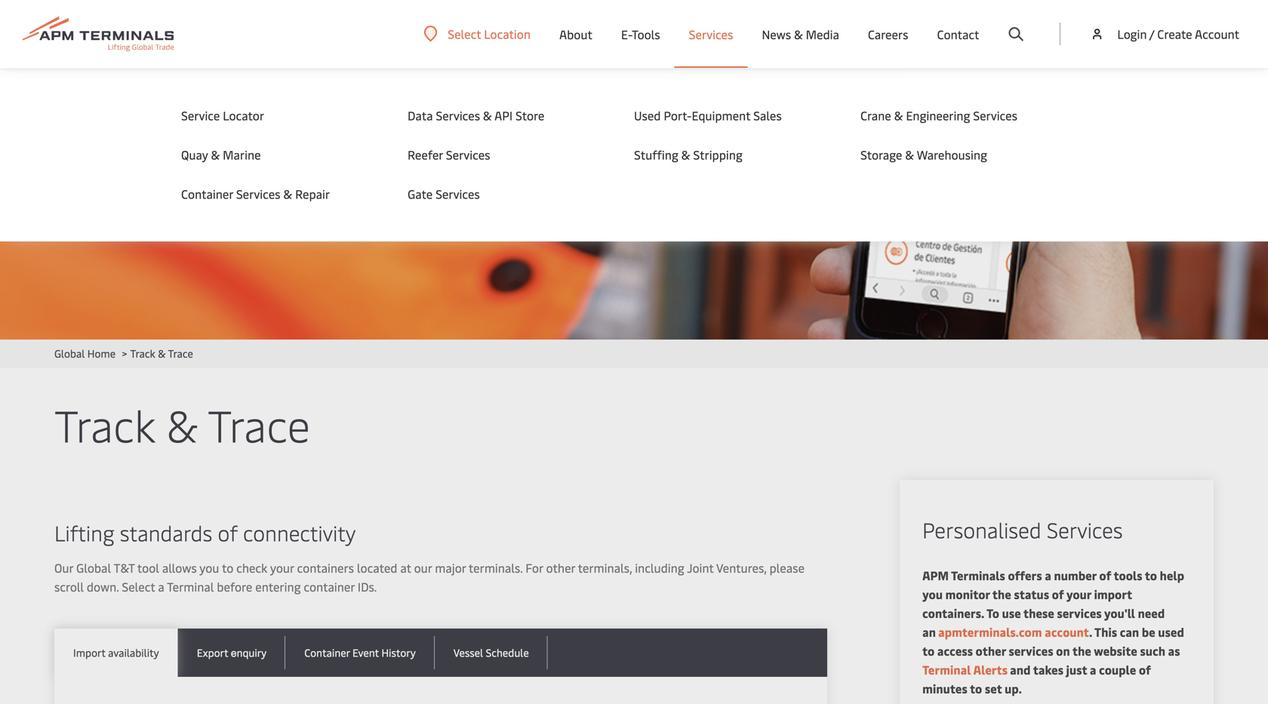 Task type: vqa. For each thing, say whether or not it's contained in the screenshot.
first TAB
no



Task type: locate. For each thing, give the bounding box(es) containing it.
login
[[1118, 26, 1147, 42]]

1 vertical spatial global
[[76, 560, 111, 576]]

track right '>'
[[130, 346, 155, 360]]

1 horizontal spatial the
[[1073, 643, 1092, 659]]

services up and on the bottom right of the page
[[1009, 643, 1054, 659]]

used
[[1158, 624, 1184, 640]]

select location
[[448, 26, 531, 42]]

containers.
[[923, 605, 984, 621]]

1 vertical spatial your
[[1067, 586, 1092, 602]]

stuffing & stripping
[[634, 146, 743, 163]]

check
[[236, 560, 268, 576]]

schedule
[[486, 646, 529, 660]]

located
[[357, 560, 397, 576]]

of down such
[[1139, 662, 1151, 678]]

select down tool
[[122, 579, 155, 595]]

services up number
[[1047, 515, 1123, 544]]

global home link
[[54, 346, 116, 360]]

1 horizontal spatial other
[[976, 643, 1006, 659]]

just
[[1066, 662, 1087, 678]]

select left location
[[448, 26, 481, 42]]

0 horizontal spatial a
[[158, 579, 164, 595]]

services right data
[[436, 107, 480, 123]]

0 vertical spatial select
[[448, 26, 481, 42]]

t&t
[[114, 560, 135, 576]]

the
[[993, 586, 1011, 602], [1073, 643, 1092, 659]]

global
[[54, 346, 85, 360], [76, 560, 111, 576]]

1 horizontal spatial services
[[1057, 605, 1102, 621]]

container
[[181, 186, 233, 202], [304, 646, 350, 660]]

of
[[218, 518, 238, 547], [1100, 567, 1112, 584], [1052, 586, 1064, 602], [1139, 662, 1151, 678]]

storage & warehousing link
[[861, 146, 1057, 163]]

use
[[1002, 605, 1021, 621]]

crane
[[861, 107, 891, 123]]

terminal down allows
[[167, 579, 214, 595]]

services up .
[[1057, 605, 1102, 621]]

terminal up minutes
[[923, 662, 971, 678]]

login / create account
[[1118, 26, 1240, 42]]

tab list containing import availability
[[54, 629, 827, 677]]

other right for
[[546, 560, 575, 576]]

you
[[200, 560, 219, 576], [923, 586, 943, 602]]

track down home at the left of the page
[[54, 394, 155, 454]]

port-
[[664, 107, 692, 123]]

& inside 'link'
[[905, 146, 914, 163]]

monitor
[[946, 586, 990, 602]]

container
[[304, 579, 355, 595]]

container event history
[[304, 646, 416, 660]]

be
[[1142, 624, 1156, 640]]

1 horizontal spatial select
[[448, 26, 481, 42]]

0 horizontal spatial trace
[[168, 346, 193, 360]]

global left home at the left of the page
[[54, 346, 85, 360]]

a right just
[[1090, 662, 1097, 678]]

the up to
[[993, 586, 1011, 602]]

0 horizontal spatial services
[[1009, 643, 1054, 659]]

api
[[495, 107, 513, 123]]

storage
[[861, 146, 902, 163]]

data services & api store
[[408, 107, 545, 123]]

store
[[516, 107, 545, 123]]

services
[[689, 26, 733, 42], [436, 107, 480, 123], [973, 107, 1018, 123], [446, 146, 490, 163], [236, 186, 280, 202], [436, 186, 480, 202], [1047, 515, 1123, 544]]

careers button
[[868, 0, 909, 68]]

terminals
[[951, 567, 1005, 584]]

tool
[[137, 560, 159, 576]]

0 vertical spatial container
[[181, 186, 233, 202]]

services inside 'link'
[[446, 146, 490, 163]]

import availability button
[[54, 629, 178, 677]]

1 horizontal spatial you
[[923, 586, 943, 602]]

1 vertical spatial trace
[[208, 394, 310, 454]]

0 horizontal spatial the
[[993, 586, 1011, 602]]

1 vertical spatial the
[[1073, 643, 1092, 659]]

0 vertical spatial your
[[270, 560, 294, 576]]

this
[[1095, 624, 1117, 640]]

connectivity
[[243, 518, 356, 547]]

account
[[1195, 26, 1240, 42]]

you right allows
[[200, 560, 219, 576]]

container inside button
[[304, 646, 350, 660]]

ids.
[[358, 579, 377, 595]]

0 horizontal spatial container
[[181, 186, 233, 202]]

your inside our global t&t tool allows you to check your containers located at our major terminals. for other terminals, including joint ventures, please scroll down. select a terminal before entering container ids.
[[270, 560, 294, 576]]

services inside the apm terminals offers a number of tools to help you monitor the status of your import containers. to use these services you'll need an
[[1057, 605, 1102, 621]]

0 vertical spatial track
[[130, 346, 155, 360]]

you inside our global t&t tool allows you to check your containers located at our major terminals. for other terminals, including joint ventures, please scroll down. select a terminal before entering container ids.
[[200, 560, 219, 576]]

1 vertical spatial select
[[122, 579, 155, 595]]

contact button
[[937, 0, 980, 68]]

& inside popup button
[[794, 26, 803, 42]]

of up the import
[[1100, 567, 1112, 584]]

a right offers
[[1045, 567, 1051, 584]]

your down number
[[1067, 586, 1092, 602]]

track
[[130, 346, 155, 360], [54, 394, 155, 454]]

lifting standards of connectivity
[[54, 518, 356, 547]]

0 vertical spatial services
[[1057, 605, 1102, 621]]

container down quay
[[181, 186, 233, 202]]

terminals,
[[578, 560, 632, 576]]

tab list
[[54, 629, 827, 677]]

services right gate
[[436, 186, 480, 202]]

terminal inside our global t&t tool allows you to check your containers located at our major terminals. for other terminals, including joint ventures, please scroll down. select a terminal before entering container ids.
[[167, 579, 214, 595]]

joint
[[687, 560, 714, 576]]

to left set
[[970, 681, 982, 697]]

&
[[794, 26, 803, 42], [483, 107, 492, 123], [894, 107, 903, 123], [211, 146, 220, 163], [681, 146, 690, 163], [905, 146, 914, 163], [283, 186, 292, 202], [158, 346, 166, 360], [166, 394, 198, 454]]

the right on
[[1073, 643, 1092, 659]]

1 vertical spatial terminal
[[923, 662, 971, 678]]

to down an
[[923, 643, 935, 659]]

services up storage & warehousing 'link'
[[973, 107, 1018, 123]]

0 horizontal spatial other
[[546, 560, 575, 576]]

apmterminals.com
[[938, 624, 1042, 640]]

select inside our global t&t tool allows you to check your containers located at our major terminals. for other terminals, including joint ventures, please scroll down. select a terminal before entering container ids.
[[122, 579, 155, 595]]

offers
[[1008, 567, 1042, 584]]

1 horizontal spatial terminal
[[923, 662, 971, 678]]

0 vertical spatial terminal
[[167, 579, 214, 595]]

e-tools
[[621, 26, 660, 42]]

stuffing & stripping link
[[634, 146, 830, 163]]

other up alerts
[[976, 643, 1006, 659]]

the inside the apm terminals offers a number of tools to help you monitor the status of your import containers. to use these services you'll need an
[[993, 586, 1011, 602]]

apmterminals.com account
[[936, 624, 1089, 640]]

your up "entering"
[[270, 560, 294, 576]]

0 horizontal spatial your
[[270, 560, 294, 576]]

event
[[353, 646, 379, 660]]

you down "apm"
[[923, 586, 943, 602]]

a down tool
[[158, 579, 164, 595]]

a inside and takes just a couple of minutes to set up.
[[1090, 662, 1097, 678]]

0 horizontal spatial select
[[122, 579, 155, 595]]

0 vertical spatial you
[[200, 560, 219, 576]]

container event history button
[[286, 629, 435, 677]]

service locator
[[181, 107, 264, 123]]

1 vertical spatial other
[[976, 643, 1006, 659]]

to left help
[[1145, 567, 1157, 584]]

used port-equipment sales
[[634, 107, 782, 123]]

2 horizontal spatial a
[[1090, 662, 1097, 678]]

services down data services & api store
[[446, 146, 490, 163]]

a inside our global t&t tool allows you to check your containers located at our major terminals. for other terminals, including joint ventures, please scroll down. select a terminal before entering container ids.
[[158, 579, 164, 595]]

0 vertical spatial trace
[[168, 346, 193, 360]]

to
[[987, 605, 1000, 621]]

1 vertical spatial you
[[923, 586, 943, 602]]

1 horizontal spatial a
[[1045, 567, 1051, 584]]

0 vertical spatial other
[[546, 560, 575, 576]]

import availability tab panel
[[54, 677, 827, 704]]

before
[[217, 579, 252, 595]]

1 horizontal spatial container
[[304, 646, 350, 660]]

1 horizontal spatial your
[[1067, 586, 1092, 602]]

other inside our global t&t tool allows you to check your containers located at our major terminals. for other terminals, including joint ventures, please scroll down. select a terminal before entering container ids.
[[546, 560, 575, 576]]

up.
[[1005, 681, 1022, 697]]

stuffing
[[634, 146, 679, 163]]

can
[[1120, 624, 1139, 640]]

a inside the apm terminals offers a number of tools to help you monitor the status of your import containers. to use these services you'll need an
[[1045, 567, 1051, 584]]

container left event
[[304, 646, 350, 660]]

number
[[1054, 567, 1097, 584]]

0 vertical spatial the
[[993, 586, 1011, 602]]

services right tools
[[689, 26, 733, 42]]

minutes
[[923, 681, 968, 697]]

standards
[[120, 518, 212, 547]]

need
[[1138, 605, 1165, 621]]

an
[[923, 624, 936, 640]]

careers
[[868, 26, 909, 42]]

0 horizontal spatial you
[[200, 560, 219, 576]]

other
[[546, 560, 575, 576], [976, 643, 1006, 659]]

1 vertical spatial services
[[1009, 643, 1054, 659]]

login / create account link
[[1090, 0, 1240, 68]]

global up the down. in the left of the page
[[76, 560, 111, 576]]

trace
[[168, 346, 193, 360], [208, 394, 310, 454]]

reefer services link
[[408, 146, 604, 163]]

& for stuffing & stripping
[[681, 146, 690, 163]]

e-
[[621, 26, 632, 42]]

services down marine
[[236, 186, 280, 202]]

to up before
[[222, 560, 233, 576]]

allows
[[162, 560, 197, 576]]

1 vertical spatial container
[[304, 646, 350, 660]]

news & media button
[[762, 0, 839, 68]]

equipment
[[692, 107, 751, 123]]

& for track & trace
[[166, 394, 198, 454]]

news & media
[[762, 26, 839, 42]]

. this can be used to access other services on the website such as terminal alerts
[[923, 624, 1184, 678]]

0 horizontal spatial terminal
[[167, 579, 214, 595]]

import
[[73, 646, 106, 660]]

quay
[[181, 146, 208, 163]]

a for tools
[[1045, 567, 1051, 584]]



Task type: describe. For each thing, give the bounding box(es) containing it.
alerts
[[974, 662, 1008, 678]]

account
[[1045, 624, 1089, 640]]

select inside select location button
[[448, 26, 481, 42]]

scroll
[[54, 579, 84, 595]]

ventures,
[[716, 560, 767, 576]]

select location button
[[424, 25, 531, 42]]

about button
[[559, 0, 593, 68]]

news
[[762, 26, 791, 42]]

.
[[1089, 624, 1092, 640]]

locator
[[223, 107, 264, 123]]

marine
[[223, 146, 261, 163]]

a for minutes
[[1090, 662, 1097, 678]]

reefer services
[[408, 146, 490, 163]]

gate services link
[[408, 186, 604, 202]]

global home > track & trace
[[54, 346, 193, 360]]

terminal alerts link
[[923, 662, 1008, 678]]

tools
[[1114, 567, 1143, 584]]

quay & marine link
[[181, 146, 377, 163]]

location
[[484, 26, 531, 42]]

reefer
[[408, 146, 443, 163]]

0 vertical spatial global
[[54, 346, 85, 360]]

quay & marine
[[181, 146, 261, 163]]

your inside the apm terminals offers a number of tools to help you monitor the status of your import containers. to use these services you'll need an
[[1067, 586, 1092, 602]]

to inside and takes just a couple of minutes to set up.
[[970, 681, 982, 697]]

services for data services & api store
[[436, 107, 480, 123]]

tt image
[[0, 68, 1268, 340]]

and takes just a couple of minutes to set up.
[[923, 662, 1151, 697]]

couple
[[1099, 662, 1136, 678]]

including
[[635, 560, 684, 576]]

the inside . this can be used to access other services on the website such as terminal alerts
[[1073, 643, 1092, 659]]

of inside and takes just a couple of minutes to set up.
[[1139, 662, 1151, 678]]

availability
[[108, 646, 159, 660]]

gate services
[[408, 186, 480, 202]]

crane & engineering services link
[[861, 107, 1057, 124]]

of down number
[[1052, 586, 1064, 602]]

container services & repair
[[181, 186, 330, 202]]

takes
[[1033, 662, 1064, 678]]

you'll
[[1104, 605, 1135, 621]]

apm
[[923, 567, 949, 584]]

& for storage & warehousing
[[905, 146, 914, 163]]

about
[[559, 26, 593, 42]]

for
[[526, 560, 543, 576]]

you inside the apm terminals offers a number of tools to help you monitor the status of your import containers. to use these services you'll need an
[[923, 586, 943, 602]]

history
[[382, 646, 416, 660]]

down.
[[87, 579, 119, 595]]

data
[[408, 107, 433, 123]]

vessel
[[454, 646, 483, 660]]

services inside . this can be used to access other services on the website such as terminal alerts
[[1009, 643, 1054, 659]]

global inside our global t&t tool allows you to check your containers located at our major terminals. for other terminals, including joint ventures, please scroll down. select a terminal before entering container ids.
[[76, 560, 111, 576]]

track & trace
[[54, 394, 310, 454]]

1 horizontal spatial trace
[[208, 394, 310, 454]]

set
[[985, 681, 1002, 697]]

services for gate services
[[436, 186, 480, 202]]

>
[[122, 346, 127, 360]]

used port-equipment sales link
[[634, 107, 830, 124]]

services for personalised services
[[1047, 515, 1123, 544]]

/
[[1150, 26, 1155, 42]]

stripping
[[693, 146, 743, 163]]

еnquiry
[[231, 646, 267, 660]]

apmterminals.com account link
[[936, 624, 1089, 640]]

terminal inside . this can be used to access other services on the website such as terminal alerts
[[923, 662, 971, 678]]

storage & warehousing
[[861, 146, 987, 163]]

1 vertical spatial track
[[54, 394, 155, 454]]

to inside our global t&t tool allows you to check your containers located at our major terminals. for other terminals, including joint ventures, please scroll down. select a terminal before entering container ids.
[[222, 560, 233, 576]]

& for news & media
[[794, 26, 803, 42]]

warehousing
[[917, 146, 987, 163]]

such
[[1140, 643, 1166, 659]]

major
[[435, 560, 466, 576]]

& for quay & marine
[[211, 146, 220, 163]]

export
[[197, 646, 228, 660]]

vessel schedule
[[454, 646, 529, 660]]

container for container event history
[[304, 646, 350, 660]]

import availability
[[73, 646, 159, 660]]

to inside . this can be used to access other services on the website such as terminal alerts
[[923, 643, 935, 659]]

export еnquiry
[[197, 646, 267, 660]]

entering
[[255, 579, 301, 595]]

container for container services & repair
[[181, 186, 233, 202]]

of up check
[[218, 518, 238, 547]]

apm terminals offers a number of tools to help you monitor the status of your import containers. to use these services you'll need an
[[923, 567, 1185, 640]]

used
[[634, 107, 661, 123]]

services for container services & repair
[[236, 186, 280, 202]]

container services & repair link
[[181, 186, 377, 202]]

data services & api store link
[[408, 107, 604, 124]]

please
[[770, 560, 805, 576]]

services for reefer services
[[446, 146, 490, 163]]

to inside the apm terminals offers a number of tools to help you monitor the status of your import containers. to use these services you'll need an
[[1145, 567, 1157, 584]]

personalised
[[923, 515, 1042, 544]]

gate
[[408, 186, 433, 202]]

our
[[54, 560, 73, 576]]

& for crane & engineering services
[[894, 107, 903, 123]]

as
[[1168, 643, 1180, 659]]

repair
[[295, 186, 330, 202]]

terminals.
[[469, 560, 523, 576]]

containers
[[297, 560, 354, 576]]

service locator link
[[181, 107, 377, 124]]

these
[[1024, 605, 1055, 621]]

import
[[1094, 586, 1132, 602]]

media
[[806, 26, 839, 42]]

status
[[1014, 586, 1049, 602]]

help
[[1160, 567, 1185, 584]]

create
[[1158, 26, 1193, 42]]

contact
[[937, 26, 980, 42]]

other inside . this can be used to access other services on the website such as terminal alerts
[[976, 643, 1006, 659]]



